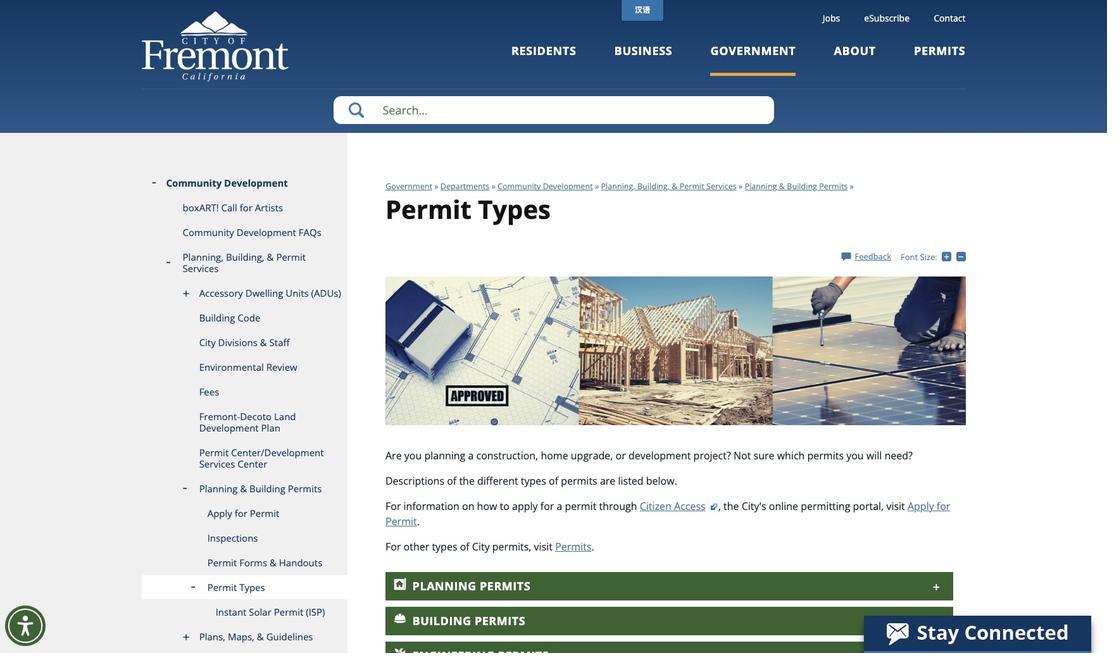 Task type: describe. For each thing, give the bounding box(es) containing it.
business link
[[615, 43, 673, 76]]

inspections link
[[142, 526, 348, 551]]

center/development
[[231, 446, 324, 459]]

planning for planning & building permits
[[199, 482, 238, 495]]

jobs
[[823, 12, 840, 24]]

dwelling
[[246, 287, 283, 299]]

planning permits
[[413, 579, 531, 594]]

planning, inside planning, building, & permit services
[[183, 251, 224, 263]]

0 horizontal spatial a
[[468, 449, 474, 463]]

units
[[286, 287, 309, 299]]

government for government
[[711, 43, 796, 58]]

1 vertical spatial the
[[724, 500, 739, 513]]

permit inside 'permit types' "link"
[[207, 581, 237, 594]]

divisions
[[218, 336, 258, 349]]

+
[[952, 251, 956, 262]]

plans, maps, & guidelines link
[[142, 625, 348, 650]]

code
[[238, 312, 260, 324]]

which
[[777, 449, 805, 463]]

decoto
[[240, 410, 272, 423]]

feedback
[[855, 251, 891, 262]]

& inside planning, building, & permit services
[[267, 251, 274, 263]]

instant solar permit (isp) link
[[142, 600, 348, 625]]

to
[[500, 500, 510, 513]]

plans, maps, & guidelines
[[199, 631, 313, 643]]

upgrade,
[[571, 449, 613, 463]]

permit center/development services center link
[[142, 441, 348, 477]]

fees link
[[142, 380, 348, 405]]

1 vertical spatial planning, building, & permit services link
[[142, 245, 348, 281]]

building code
[[199, 312, 260, 324]]

plans,
[[199, 631, 225, 643]]

permits inside government » departments » community development » planning, building, & permit services » planning & building permits permit types
[[819, 181, 848, 192]]

size:
[[920, 251, 938, 263]]

for information on how to apply for a permit through citizen access
[[386, 500, 706, 513]]

permitting
[[801, 500, 851, 513]]

access
[[674, 500, 706, 513]]

fremont-decoto land development plan
[[199, 410, 296, 434]]

2 horizontal spatial of
[[549, 474, 558, 488]]

artists
[[255, 201, 283, 214]]

for for for other types of city permits, visit permits .
[[386, 540, 401, 554]]

permit inside permit forms & handouts link
[[207, 557, 237, 569]]

for for for information on how to apply for a permit through citizen access
[[386, 500, 401, 513]]

construction hat image
[[394, 613, 406, 626]]

handouts
[[279, 557, 322, 569]]

0 horizontal spatial city
[[199, 336, 216, 349]]

1 horizontal spatial community development link
[[498, 181, 593, 192]]

city's
[[742, 500, 766, 513]]

departments
[[441, 181, 490, 192]]

planning & building permits
[[199, 482, 322, 495]]

need?
[[885, 449, 913, 463]]

development
[[629, 449, 691, 463]]

blueprint plan image
[[394, 578, 406, 591]]

permit forms & handouts
[[207, 557, 322, 569]]

apply
[[512, 500, 538, 513]]

, the city's online permitting portal, visit
[[718, 500, 908, 513]]

are you planning a construction, home upgrade, or development project? not sure which permits you will need?
[[386, 449, 913, 463]]

1 you from the left
[[404, 449, 422, 463]]

1 horizontal spatial apply for permit link
[[386, 500, 951, 529]]

building, inside government » departments » community development » planning, building, & permit services » planning & building permits permit types
[[638, 181, 670, 192]]

portal,
[[853, 500, 884, 513]]

home
[[541, 449, 568, 463]]

columnusercontrol3 main content
[[348, 133, 969, 653]]

planning
[[424, 449, 466, 463]]

building inside government » departments » community development » planning, building, & permit services » planning & building permits permit types
[[787, 181, 817, 192]]

1 vertical spatial permits
[[561, 474, 598, 488]]

permit inside permit center/development services center
[[199, 446, 229, 459]]

or
[[616, 449, 626, 463]]

will
[[867, 449, 882, 463]]

business
[[615, 43, 673, 58]]

through
[[599, 500, 637, 513]]

inspections
[[207, 532, 258, 545]]

font size:
[[901, 251, 938, 263]]

Search text field
[[333, 96, 774, 124]]

(isp)
[[306, 606, 325, 619]]

online
[[769, 500, 798, 513]]

maps,
[[228, 631, 254, 643]]

city divisions & staff
[[199, 336, 290, 349]]

contact
[[934, 12, 966, 24]]

0 vertical spatial planning, building, & permit services link
[[601, 181, 737, 192]]

boxart! call for artists link
[[142, 196, 348, 220]]

boxart!
[[183, 201, 219, 214]]

citizen access link
[[640, 500, 718, 513]]

apply for leftmost apply for permit link
[[207, 507, 232, 520]]

1 horizontal spatial government link
[[711, 43, 796, 76]]

review
[[266, 361, 297, 374]]

apply for permit for the right apply for permit link
[[386, 500, 951, 529]]

solar
[[249, 606, 272, 619]]

development inside fremont-decoto land development plan
[[199, 422, 259, 434]]

0 horizontal spatial the
[[459, 474, 475, 488]]

permit inside planning, building, & permit services
[[276, 251, 306, 263]]

sure
[[754, 449, 775, 463]]

listed
[[618, 474, 644, 488]]

2 you from the left
[[847, 449, 864, 463]]

0 vertical spatial planning & building permits link
[[745, 181, 848, 192]]

0 horizontal spatial types
[[432, 540, 457, 554]]

construction,
[[476, 449, 538, 463]]

permit types
[[207, 581, 265, 594]]

descriptions of the different types of permits are listed below.
[[386, 474, 677, 488]]

permits,
[[492, 540, 532, 554]]

visit for portal,
[[887, 500, 905, 513]]

residents link
[[512, 43, 577, 76]]

staff
[[269, 336, 290, 349]]

residents
[[512, 43, 577, 58]]

0 vertical spatial types
[[521, 474, 546, 488]]

(adus)
[[311, 287, 341, 299]]



Task type: vqa. For each thing, say whether or not it's contained in the screenshot.
'FROM'
no



Task type: locate. For each thing, give the bounding box(es) containing it.
development
[[224, 177, 288, 189], [543, 181, 593, 192], [237, 226, 296, 239], [199, 422, 259, 434]]

1 horizontal spatial permits link
[[914, 43, 966, 76]]

0 horizontal spatial government
[[386, 181, 432, 192]]

0 vertical spatial a
[[468, 449, 474, 463]]

fremont-
[[199, 410, 240, 423]]

how
[[477, 500, 497, 513]]

1 vertical spatial government
[[386, 181, 432, 192]]

1 horizontal spatial government
[[711, 43, 796, 58]]

1 vertical spatial types
[[239, 581, 265, 594]]

you
[[404, 449, 422, 463], [847, 449, 864, 463]]

apply for permit link up inspections
[[142, 501, 348, 526]]

government link
[[711, 43, 796, 76], [386, 181, 432, 192]]

services inside government » departments » community development » planning, building, & permit services » planning & building permits permit types
[[707, 181, 737, 192]]

1 horizontal spatial .
[[592, 540, 594, 554]]

permits link down "contact" link
[[914, 43, 966, 76]]

apply for permit link
[[386, 500, 951, 529], [142, 501, 348, 526]]

font
[[901, 251, 918, 263]]

1 horizontal spatial planning & building permits link
[[745, 181, 848, 192]]

permits link
[[914, 43, 966, 76], [555, 540, 592, 554]]

permit
[[565, 500, 597, 513]]

0 vertical spatial .
[[417, 515, 420, 529]]

citizen
[[640, 500, 672, 513]]

0 horizontal spatial apply
[[207, 507, 232, 520]]

permits link down permit
[[555, 540, 592, 554]]

2 vertical spatial planning
[[413, 579, 477, 594]]

you left will
[[847, 449, 864, 463]]

visit right "portal,"
[[887, 500, 905, 513]]

types inside government » departments » community development » planning, building, & permit services » planning & building permits permit types
[[478, 192, 551, 227]]

0 vertical spatial for
[[386, 500, 401, 513]]

3 » from the left
[[595, 181, 599, 192]]

a right planning
[[468, 449, 474, 463]]

0 vertical spatial visit
[[887, 500, 905, 513]]

community development link
[[142, 171, 348, 196], [498, 181, 593, 192]]

plan
[[261, 422, 280, 434]]

fremont-decoto land development plan link
[[142, 405, 348, 441]]

other
[[404, 540, 429, 554]]

development inside government » departments » community development » planning, building, & permit services » planning & building permits permit types
[[543, 181, 593, 192]]

1 vertical spatial planning,
[[183, 251, 224, 263]]

1 for from the top
[[386, 500, 401, 513]]

0 horizontal spatial you
[[404, 449, 422, 463]]

of
[[447, 474, 457, 488], [549, 474, 558, 488], [460, 540, 470, 554]]

permits
[[914, 43, 966, 58], [819, 181, 848, 192], [288, 482, 322, 495], [555, 540, 592, 554], [480, 579, 531, 594], [475, 614, 526, 629]]

apply inside columnusercontrol3 main content
[[908, 500, 934, 513]]

instant
[[216, 606, 247, 619]]

of down planning
[[447, 474, 457, 488]]

building,
[[638, 181, 670, 192], [226, 251, 264, 263]]

permit types image
[[386, 277, 966, 425]]

permit inside instant solar permit (isp) link
[[274, 606, 303, 619]]

1 horizontal spatial planning,
[[601, 181, 635, 192]]

1 vertical spatial building,
[[226, 251, 264, 263]]

services inside permit center/development services center
[[199, 458, 235, 470]]

2 horizontal spatial planning
[[745, 181, 777, 192]]

feedback link
[[842, 251, 891, 262]]

apply for permit for leftmost apply for permit link
[[207, 507, 279, 520]]

forms
[[239, 557, 267, 569]]

accessory
[[199, 287, 243, 299]]

a left permit
[[557, 500, 562, 513]]

community up the boxart!
[[166, 177, 222, 189]]

planning, building, & permit services link
[[601, 181, 737, 192], [142, 245, 348, 281]]

community for community development
[[166, 177, 222, 189]]

0 horizontal spatial planning & building permits link
[[142, 477, 348, 501]]

0 horizontal spatial of
[[447, 474, 457, 488]]

0 horizontal spatial apply for permit link
[[142, 501, 348, 526]]

building permits
[[413, 614, 526, 629]]

0 horizontal spatial types
[[239, 581, 265, 594]]

city left divisions
[[199, 336, 216, 349]]

apply up inspections
[[207, 507, 232, 520]]

planning inside government » departments » community development » planning, building, & permit services » planning & building permits permit types
[[745, 181, 777, 192]]

for
[[240, 201, 253, 214], [541, 500, 554, 513], [937, 500, 951, 513], [235, 507, 248, 520]]

1 horizontal spatial you
[[847, 449, 864, 463]]

0 vertical spatial building,
[[638, 181, 670, 192]]

0 horizontal spatial building,
[[226, 251, 264, 263]]

planning, inside government » departments » community development » planning, building, & permit services » planning & building permits permit types
[[601, 181, 635, 192]]

0 vertical spatial the
[[459, 474, 475, 488]]

0 vertical spatial permits link
[[914, 43, 966, 76]]

0 horizontal spatial planning
[[199, 482, 238, 495]]

descriptions
[[386, 474, 445, 488]]

information
[[404, 500, 460, 513]]

tab list
[[386, 572, 953, 653]]

government » departments » community development » planning, building, & permit services » planning & building permits permit types
[[386, 181, 848, 227]]

building code link
[[142, 306, 348, 331]]

city
[[199, 336, 216, 349], [472, 540, 490, 554]]

for down descriptions
[[386, 500, 401, 513]]

1 vertical spatial types
[[432, 540, 457, 554]]

1 vertical spatial planning
[[199, 482, 238, 495]]

permit
[[680, 181, 705, 192], [386, 192, 472, 227], [276, 251, 306, 263], [199, 446, 229, 459], [250, 507, 279, 520], [386, 515, 417, 529], [207, 557, 237, 569], [207, 581, 237, 594], [274, 606, 303, 619]]

visit
[[887, 500, 905, 513], [534, 540, 553, 554]]

permit types link
[[142, 576, 348, 600]]

visit right permits,
[[534, 540, 553, 554]]

city divisions & staff link
[[142, 331, 348, 355]]

1 vertical spatial a
[[557, 500, 562, 513]]

center
[[238, 458, 267, 470]]

1 vertical spatial visit
[[534, 540, 553, 554]]

2 » from the left
[[492, 181, 496, 192]]

0 vertical spatial government link
[[711, 43, 796, 76]]

land
[[274, 410, 296, 423]]

apply for permit down below.
[[386, 500, 951, 529]]

types
[[521, 474, 546, 488], [432, 540, 457, 554]]

permit center/development services center
[[199, 446, 324, 470]]

,
[[718, 500, 721, 513]]

community development faqs link
[[142, 220, 348, 245]]

environmental
[[199, 361, 264, 374]]

departments link
[[441, 181, 490, 192]]

stay connected image
[[864, 616, 1090, 652]]

fees
[[199, 386, 219, 398]]

are
[[600, 474, 616, 488]]

government inside government » departments » community development » planning, building, & permit services » planning & building permits permit types
[[386, 181, 432, 192]]

community down the boxart!
[[183, 226, 234, 239]]

permit forms & handouts link
[[142, 551, 348, 576]]

apply for permit up inspections 'link' at bottom left
[[207, 507, 279, 520]]

community inside government » departments » community development » planning, building, & permit services » planning & building permits permit types
[[498, 181, 541, 192]]

1 horizontal spatial types
[[478, 192, 551, 227]]

for left other
[[386, 540, 401, 554]]

1 horizontal spatial visit
[[887, 500, 905, 513]]

tools image
[[394, 648, 406, 653]]

types up apply
[[521, 474, 546, 488]]

0 horizontal spatial government link
[[386, 181, 432, 192]]

0 horizontal spatial community development link
[[142, 171, 348, 196]]

planning for planning permits
[[413, 579, 477, 594]]

2 vertical spatial services
[[199, 458, 235, 470]]

of down home
[[549, 474, 558, 488]]

. down information
[[417, 515, 420, 529]]

0 vertical spatial city
[[199, 336, 216, 349]]

0 vertical spatial government
[[711, 43, 796, 58]]

1 vertical spatial for
[[386, 540, 401, 554]]

community development faqs
[[183, 226, 322, 239]]

0 horizontal spatial visit
[[534, 540, 553, 554]]

1 horizontal spatial planning
[[413, 579, 477, 594]]

1 horizontal spatial planning, building, & permit services link
[[601, 181, 737, 192]]

planning inside tab list
[[413, 579, 477, 594]]

esubscribe
[[864, 12, 910, 24]]

1 horizontal spatial apply for permit
[[386, 500, 951, 529]]

call
[[221, 201, 237, 214]]

0 horizontal spatial apply for permit
[[207, 507, 279, 520]]

below.
[[646, 474, 677, 488]]

1 vertical spatial planning & building permits link
[[142, 477, 348, 501]]

permits up permit
[[561, 474, 598, 488]]

1 horizontal spatial a
[[557, 500, 562, 513]]

1 vertical spatial permits link
[[555, 540, 592, 554]]

building, inside planning, building, & permit services
[[226, 251, 264, 263]]

for other types of city permits, visit permits .
[[386, 540, 594, 554]]

- link
[[956, 251, 969, 262]]

1 vertical spatial city
[[472, 540, 490, 554]]

services inside planning, building, & permit services
[[183, 262, 219, 275]]

0 vertical spatial types
[[478, 192, 551, 227]]

apply for permit link down below.
[[386, 500, 951, 529]]

apply for the right apply for permit link
[[908, 500, 934, 513]]

visit for permits,
[[534, 540, 553, 554]]

the right ,
[[724, 500, 739, 513]]

0 horizontal spatial permits
[[561, 474, 598, 488]]

community right departments link
[[498, 181, 541, 192]]

on
[[462, 500, 475, 513]]

planning & building permits link
[[745, 181, 848, 192], [142, 477, 348, 501]]

. down permit
[[592, 540, 594, 554]]

permits
[[808, 449, 844, 463], [561, 474, 598, 488]]

1 vertical spatial .
[[592, 540, 594, 554]]

planning
[[745, 181, 777, 192], [199, 482, 238, 495], [413, 579, 477, 594]]

esubscribe link
[[864, 12, 910, 24]]

guidelines
[[266, 631, 313, 643]]

accessory dwelling units (adus)
[[199, 287, 341, 299]]

tab list containing planning permits
[[386, 572, 953, 653]]

0 vertical spatial services
[[707, 181, 737, 192]]

1 horizontal spatial apply
[[908, 500, 934, 513]]

4 » from the left
[[739, 181, 743, 192]]

community for community development faqs
[[183, 226, 234, 239]]

0 horizontal spatial permits link
[[555, 540, 592, 554]]

1 vertical spatial services
[[183, 262, 219, 275]]

1 horizontal spatial types
[[521, 474, 546, 488]]

1 horizontal spatial of
[[460, 540, 470, 554]]

city inside columnusercontrol3 main content
[[472, 540, 490, 554]]

building
[[787, 181, 817, 192], [199, 312, 235, 324], [249, 482, 285, 495], [413, 614, 472, 629]]

1 horizontal spatial building,
[[638, 181, 670, 192]]

1 » from the left
[[434, 181, 438, 192]]

about link
[[834, 43, 876, 76]]

are
[[386, 449, 402, 463]]

permits right which
[[808, 449, 844, 463]]

boxart! call for artists
[[183, 201, 283, 214]]

apply for permit inside columnusercontrol3 main content
[[386, 500, 951, 529]]

of up 'planning permits'
[[460, 540, 470, 554]]

0 horizontal spatial .
[[417, 515, 420, 529]]

0 horizontal spatial planning,
[[183, 251, 224, 263]]

services
[[707, 181, 737, 192], [183, 262, 219, 275], [199, 458, 235, 470]]

jobs link
[[823, 12, 840, 24]]

not
[[734, 449, 751, 463]]

types right other
[[432, 540, 457, 554]]

apply right "portal,"
[[908, 500, 934, 513]]

city left permits,
[[472, 540, 490, 554]]

tab list inside columnusercontrol3 main content
[[386, 572, 953, 653]]

contact link
[[934, 12, 966, 24]]

government for government » departments » community development » planning, building, & permit services » planning & building permits permit types
[[386, 181, 432, 192]]

1 horizontal spatial city
[[472, 540, 490, 554]]

environmental review link
[[142, 355, 348, 380]]

environmental review
[[199, 361, 297, 374]]

1 horizontal spatial permits
[[808, 449, 844, 463]]

about
[[834, 43, 876, 58]]

0 vertical spatial planning,
[[601, 181, 635, 192]]

1 horizontal spatial the
[[724, 500, 739, 513]]

types inside "link"
[[239, 581, 265, 594]]

apply
[[908, 500, 934, 513], [207, 507, 232, 520]]

0 vertical spatial permits
[[808, 449, 844, 463]]

font size: link
[[901, 251, 938, 263]]

2 for from the top
[[386, 540, 401, 554]]

you right are
[[404, 449, 422, 463]]

1 vertical spatial government link
[[386, 181, 432, 192]]

0 horizontal spatial planning, building, & permit services link
[[142, 245, 348, 281]]

-
[[966, 251, 969, 262]]

types
[[478, 192, 551, 227], [239, 581, 265, 594]]

community
[[166, 177, 222, 189], [498, 181, 541, 192], [183, 226, 234, 239]]

.
[[417, 515, 420, 529], [592, 540, 594, 554]]

0 vertical spatial planning
[[745, 181, 777, 192]]

project?
[[694, 449, 731, 463]]

the up on
[[459, 474, 475, 488]]



